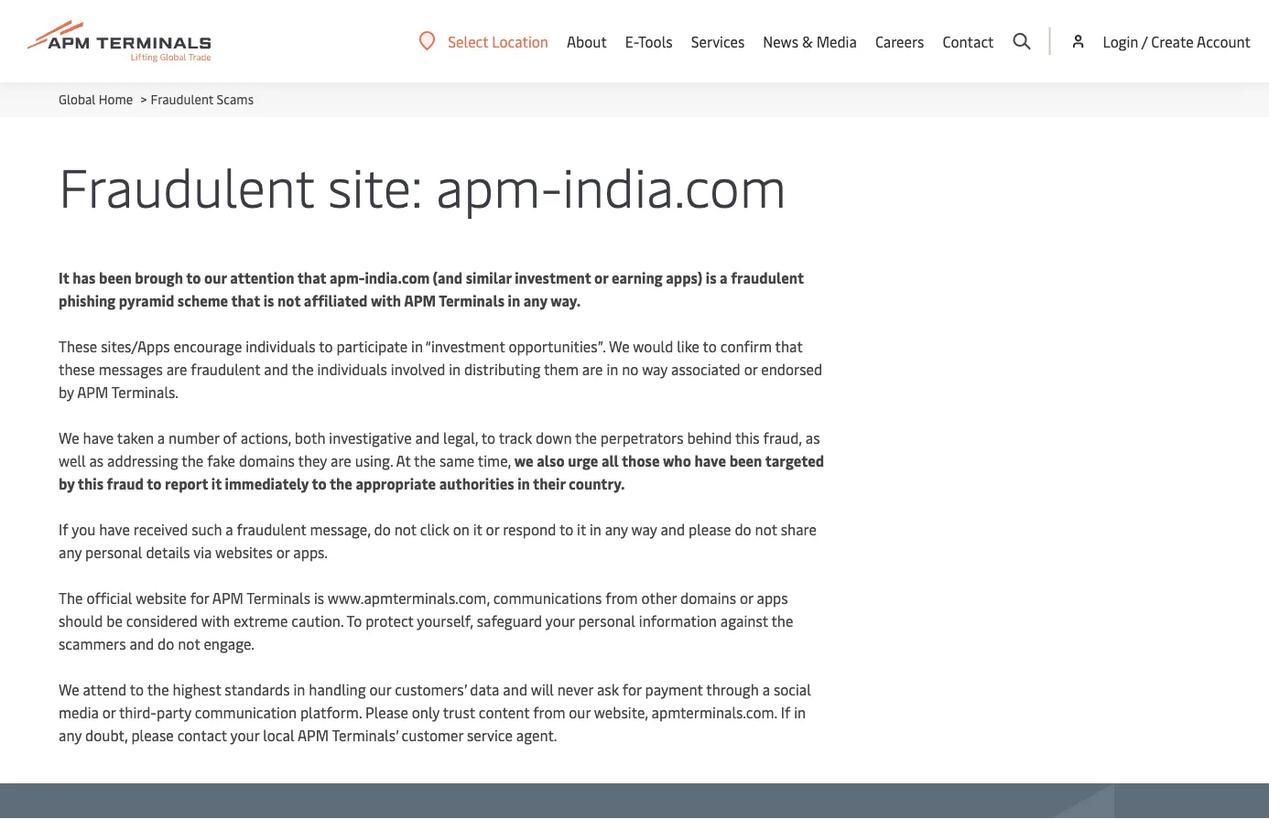 Task type: describe. For each thing, give the bounding box(es) containing it.
the right at
[[414, 451, 436, 471]]

who
[[663, 451, 691, 471]]

handling
[[309, 680, 366, 700]]

no
[[622, 360, 639, 379]]

is inside the official website for apm terminals is www.apmterminals.com, communications from other domains or apps should be considered with extreme caution. to protect yourself, safeguard your personal information against the scammers and do not engage.
[[314, 589, 324, 608]]

also
[[537, 451, 565, 471]]

participate
[[337, 337, 408, 356]]

customers'
[[395, 680, 467, 700]]

content
[[479, 703, 530, 723]]

have inside we also urge all those who have been targeted by this fraud to report it immediately to the appropriate authorities in their country.
[[695, 451, 727, 471]]

for inside the official website for apm terminals is www.apmterminals.com, communications from other domains or apps should be considered with extreme caution. to protect yourself, safeguard your personal information against the scammers and do not engage.
[[190, 589, 209, 608]]

this inside we have taken a number of actions, both investigative and legal, to track down the perpetrators behind this fraud, as well as addressing the fake domains they are using. at the same time,
[[736, 428, 760, 448]]

with inside the official website for apm terminals is www.apmterminals.com, communications from other domains or apps should be considered with extreme caution. to protect yourself, safeguard your personal information against the scammers and do not engage.
[[201, 612, 230, 631]]

fraud
[[107, 474, 144, 494]]

taken
[[117, 428, 154, 448]]

fraudulent inside "it has been brough to our attention that apm-india.com (and similar investment or earning apps) is a fraudulent phishing pyramid scheme that is not affiliated with apm terminals in any way."
[[731, 268, 804, 288]]

in left handling
[[294, 680, 305, 700]]

earning
[[612, 268, 663, 288]]

on
[[453, 520, 470, 540]]

have inside the if you have received such a fraudulent message, do not click on it or respond to it in any way and please do not share any personal details via websites or apps.
[[99, 520, 130, 540]]

to inside the if you have received such a fraudulent message, do not click on it or respond to it in any way and please do not share any personal details via websites or apps.
[[560, 520, 574, 540]]

e-
[[626, 31, 639, 51]]

your inside we attend to the highest standards in handling our customers' data and will never ask for payment through a social media or third-party communication platform. please only trust content from our website, apmterminals.com. if in any doubt, please contact your local apm terminals' customer service agent.
[[230, 726, 259, 746]]

track
[[499, 428, 532, 448]]

not left click
[[395, 520, 417, 540]]

domains inside the official website for apm terminals is www.apmterminals.com, communications from other domains or apps should be considered with extreme caution. to protect yourself, safeguard your personal information against the scammers and do not engage.
[[681, 589, 737, 608]]

fraudulent inside the if you have received such a fraudulent message, do not click on it or respond to it in any way and please do not share any personal details via websites or apps.
[[237, 520, 307, 540]]

authorities
[[439, 474, 514, 494]]

site:
[[328, 149, 423, 221]]

messages
[[99, 360, 163, 379]]

perpetrators
[[601, 428, 684, 448]]

1 horizontal spatial do
[[374, 520, 391, 540]]

please
[[366, 703, 408, 723]]

actions,
[[241, 428, 291, 448]]

login
[[1103, 31, 1139, 51]]

not inside the official website for apm terminals is www.apmterminals.com, communications from other domains or apps should be considered with extreme caution. to protect yourself, safeguard your personal information against the scammers and do not engage.
[[178, 634, 200, 654]]

with inside "it has been brough to our attention that apm-india.com (and similar investment or earning apps) is a fraudulent phishing pyramid scheme that is not affiliated with apm terminals in any way."
[[371, 291, 401, 311]]

a inside "it has been brough to our attention that apm-india.com (and similar investment or earning apps) is a fraudulent phishing pyramid scheme that is not affiliated with apm terminals in any way."
[[720, 268, 728, 288]]

your inside the official website for apm terminals is www.apmterminals.com, communications from other domains or apps should be considered with extreme caution. to protect yourself, safeguard your personal information against the scammers and do not engage.
[[546, 612, 575, 631]]

these sites/apps encourage individuals to participate in "investment opportunities". we would like to confirm that these messages are fraudulent and the individuals involved in distributing them are in no way associated or endorsed by apm terminals.
[[59, 337, 823, 402]]

the down number
[[182, 451, 204, 471]]

any down you
[[59, 543, 82, 562]]

has
[[73, 268, 96, 288]]

at
[[396, 451, 411, 471]]

highest
[[173, 680, 221, 700]]

encourage
[[174, 337, 242, 356]]

do inside the official website for apm terminals is www.apmterminals.com, communications from other domains or apps should be considered with extreme caution. to protect yourself, safeguard your personal information against the scammers and do not engage.
[[158, 634, 174, 654]]

local
[[263, 726, 295, 746]]

them
[[544, 360, 579, 379]]

ask
[[597, 680, 619, 700]]

about button
[[567, 0, 607, 82]]

apm inside the official website for apm terminals is www.apmterminals.com, communications from other domains or apps should be considered with extreme caution. to protect yourself, safeguard your personal information against the scammers and do not engage.
[[212, 589, 244, 608]]

any inside we attend to the highest standards in handling our customers' data and will never ask for payment through a social media or third-party communication platform. please only trust content from our website, apmterminals.com. if in any doubt, please contact your local apm terminals' customer service agent.
[[59, 726, 82, 746]]

our inside "it has been brough to our attention that apm-india.com (and similar investment or earning apps) is a fraudulent phishing pyramid scheme that is not affiliated with apm terminals in any way."
[[204, 268, 227, 288]]

2 horizontal spatial it
[[577, 520, 586, 540]]

and inside the official website for apm terminals is www.apmterminals.com, communications from other domains or apps should be considered with extreme caution. to protect yourself, safeguard your personal information against the scammers and do not engage.
[[130, 634, 154, 654]]

1 horizontal spatial individuals
[[317, 360, 387, 379]]

about
[[567, 31, 607, 51]]

website,
[[594, 703, 648, 723]]

services
[[691, 31, 745, 51]]

1 vertical spatial that
[[231, 291, 260, 311]]

media
[[59, 703, 99, 723]]

or inside these sites/apps encourage individuals to participate in "investment opportunities". we would like to confirm that these messages are fraudulent and the individuals involved in distributing them are in no way associated or endorsed by apm terminals.
[[744, 360, 758, 379]]

news
[[763, 31, 799, 51]]

news & media button
[[763, 0, 857, 82]]

way inside the if you have received such a fraudulent message, do not click on it or respond to it in any way and please do not share any personal details via websites or apps.
[[632, 520, 657, 540]]

india.com
[[563, 149, 787, 221]]

e-tools
[[626, 31, 673, 51]]

apps.
[[293, 543, 328, 562]]

communication
[[195, 703, 297, 723]]

investment
[[515, 268, 591, 288]]

fraudulent inside these sites/apps encourage individuals to participate in "investment opportunities". we would like to confirm that these messages are fraudulent and the individuals involved in distributing them are in no way associated or endorsed by apm terminals.
[[191, 360, 261, 379]]

any down the country.
[[605, 520, 628, 540]]

in left no
[[607, 360, 619, 379]]

it inside we also urge all those who have been targeted by this fraud to report it immediately to the appropriate authorities in their country.
[[211, 474, 222, 494]]

to inside we have taken a number of actions, both investigative and legal, to track down the perpetrators behind this fraud, as well as addressing the fake domains they are using. at the same time,
[[482, 428, 496, 448]]

the inside these sites/apps encourage individuals to participate in "investment opportunities". we would like to confirm that these messages are fraudulent and the individuals involved in distributing them are in no way associated or endorsed by apm terminals.
[[292, 360, 314, 379]]

by inside we also urge all those who have been targeted by this fraud to report it immediately to the appropriate authorities in their country.
[[59, 474, 75, 494]]

attention
[[230, 268, 294, 288]]

apps
[[757, 589, 788, 608]]

data
[[470, 680, 500, 700]]

to left participate
[[319, 337, 333, 356]]

fake
[[207, 451, 235, 471]]

via
[[193, 543, 212, 562]]

to
[[347, 612, 362, 631]]

by inside these sites/apps encourage individuals to participate in "investment opportunities". we would like to confirm that these messages are fraudulent and the individuals involved in distributing them are in no way associated or endorsed by apm terminals.
[[59, 382, 74, 402]]

/
[[1142, 31, 1148, 51]]

and inside the if you have received such a fraudulent message, do not click on it or respond to it in any way and please do not share any personal details via websites or apps.
[[661, 520, 685, 540]]

in up involved
[[411, 337, 423, 356]]

immediately
[[225, 474, 309, 494]]

any inside "it has been brough to our attention that apm-india.com (and similar investment or earning apps) is a fraudulent phishing pyramid scheme that is not affiliated with apm terminals in any way."
[[524, 291, 548, 311]]

or left apps.
[[276, 543, 290, 562]]

personal inside the if you have received such a fraudulent message, do not click on it or respond to it in any way and please do not share any personal details via websites or apps.
[[85, 543, 142, 562]]

communications
[[494, 589, 602, 608]]

this inside we also urge all those who have been targeted by this fraud to report it immediately to the appropriate authorities in their country.
[[78, 474, 104, 494]]

to inside we attend to the highest standards in handling our customers' data and will never ask for payment through a social media or third-party communication platform. please only trust content from our website, apmterminals.com. if in any doubt, please contact your local apm terminals' customer service agent.
[[130, 680, 144, 700]]

please inside the if you have received such a fraudulent message, do not click on it or respond to it in any way and please do not share any personal details via websites or apps.
[[689, 520, 731, 540]]

will
[[531, 680, 554, 700]]

protect
[[366, 612, 414, 631]]

careers button
[[876, 0, 925, 82]]

in down social
[[794, 703, 806, 723]]

received
[[134, 520, 188, 540]]

apm inside "it has been brough to our attention that apm-india.com (and similar investment or earning apps) is a fraudulent phishing pyramid scheme that is not affiliated with apm terminals in any way."
[[404, 291, 436, 311]]

and inside these sites/apps encourage individuals to participate in "investment opportunities". we would like to confirm that these messages are fraudulent and the individuals involved in distributing them are in no way associated or endorsed by apm terminals.
[[264, 360, 289, 379]]

been inside "it has been brough to our attention that apm-india.com (and similar investment or earning apps) is a fraudulent phishing pyramid scheme that is not affiliated with apm terminals in any way."
[[99, 268, 132, 288]]

account
[[1197, 31, 1251, 51]]

domains inside we have taken a number of actions, both investigative and legal, to track down the perpetrators behind this fraud, as well as addressing the fake domains they are using. at the same time,
[[239, 451, 295, 471]]

sites/apps
[[101, 337, 170, 356]]

it
[[59, 268, 69, 288]]

2 horizontal spatial our
[[569, 703, 591, 723]]

to down the addressing
[[147, 474, 162, 494]]

global home link
[[59, 90, 133, 108]]

the up "urge"
[[575, 428, 597, 448]]

service
[[467, 726, 513, 746]]

media
[[817, 31, 857, 51]]

that inside these sites/apps encourage individuals to participate in "investment opportunities". we would like to confirm that these messages are fraudulent and the individuals involved in distributing them are in no way associated or endorsed by apm terminals.
[[776, 337, 803, 356]]

addressing
[[107, 451, 178, 471]]

down
[[536, 428, 572, 448]]

the inside we attend to the highest standards in handling our customers' data and will never ask for payment through a social media or third-party communication platform. please only trust content from our website, apmterminals.com. if in any doubt, please contact your local apm terminals' customer service agent.
[[147, 680, 169, 700]]

terminals inside "it has been brough to our attention that apm-india.com (and similar investment or earning apps) is a fraudulent phishing pyramid scheme that is not affiliated with apm terminals in any way."
[[439, 291, 505, 311]]

involved
[[391, 360, 446, 379]]

create
[[1152, 31, 1194, 51]]

legal,
[[443, 428, 478, 448]]

scams
[[217, 90, 254, 108]]

contact button
[[943, 0, 994, 82]]

customer
[[402, 726, 464, 746]]

2 horizontal spatial is
[[706, 268, 717, 288]]

1 horizontal spatial as
[[806, 428, 820, 448]]

if inside the if you have received such a fraudulent message, do not click on it or respond to it in any way and please do not share any personal details via websites or apps.
[[59, 520, 68, 540]]

through
[[707, 680, 759, 700]]

fraudulent site: apm-india.com
[[59, 149, 787, 221]]

fraud,
[[764, 428, 802, 448]]

number
[[169, 428, 219, 448]]

details
[[146, 543, 190, 562]]

home
[[99, 90, 133, 108]]

way.
[[551, 291, 581, 311]]

agent.
[[516, 726, 557, 746]]

1 horizontal spatial it
[[473, 520, 483, 540]]



Task type: locate. For each thing, give the bounding box(es) containing it.
country.
[[569, 474, 625, 494]]

our down "never"
[[569, 703, 591, 723]]

message,
[[310, 520, 371, 540]]

careers
[[876, 31, 925, 51]]

we inside we have taken a number of actions, both investigative and legal, to track down the perpetrators behind this fraud, as well as addressing the fake domains they are using. at the same time,
[[59, 428, 79, 448]]

respond
[[503, 520, 556, 540]]

1 vertical spatial for
[[623, 680, 642, 700]]

we up well
[[59, 428, 79, 448]]

apm down india.com (and
[[404, 291, 436, 311]]

1 horizontal spatial personal
[[579, 612, 636, 631]]

it right on
[[473, 520, 483, 540]]

please down who
[[689, 520, 731, 540]]

against
[[721, 612, 768, 631]]

2 horizontal spatial that
[[776, 337, 803, 356]]

apmterminals.com.
[[652, 703, 778, 723]]

from down will
[[533, 703, 566, 723]]

terminals down similar
[[439, 291, 505, 311]]

news & media
[[763, 31, 857, 51]]

1 vertical spatial fraudulent
[[59, 149, 314, 221]]

in inside "it has been brough to our attention that apm-india.com (and similar investment or earning apps) is a fraudulent phishing pyramid scheme that is not affiliated with apm terminals in any way."
[[508, 291, 521, 311]]

been down behind at the bottom of page
[[730, 451, 763, 471]]

for inside we attend to the highest standards in handling our customers' data and will never ask for payment through a social media or third-party communication platform. please only trust content from our website, apmterminals.com. if in any doubt, please contact your local apm terminals' customer service agent.
[[623, 680, 642, 700]]

a
[[720, 268, 728, 288], [157, 428, 165, 448], [226, 520, 233, 540], [763, 680, 770, 700]]

it down the country.
[[577, 520, 586, 540]]

2 by from the top
[[59, 474, 75, 494]]

0 horizontal spatial your
[[230, 726, 259, 746]]

your down communication
[[230, 726, 259, 746]]

investigative
[[329, 428, 412, 448]]

domains up information
[[681, 589, 737, 608]]

0 horizontal spatial are
[[166, 360, 187, 379]]

to right like
[[703, 337, 717, 356]]

to up third-
[[130, 680, 144, 700]]

0 vertical spatial apm-
[[436, 149, 563, 221]]

have up well
[[83, 428, 114, 448]]

0 vertical spatial as
[[806, 428, 820, 448]]

we up media
[[59, 680, 79, 700]]

login / create account
[[1103, 31, 1251, 51]]

website
[[136, 589, 187, 608]]

0 vertical spatial if
[[59, 520, 68, 540]]

a left social
[[763, 680, 770, 700]]

1 horizontal spatial terminals
[[439, 291, 505, 311]]

they
[[298, 451, 327, 471]]

extreme
[[234, 612, 288, 631]]

0 horizontal spatial as
[[89, 451, 104, 471]]

doubt,
[[85, 726, 128, 746]]

with up engage.
[[201, 612, 230, 631]]

are down encourage
[[166, 360, 187, 379]]

not
[[278, 291, 301, 311], [395, 520, 417, 540], [755, 520, 778, 540], [178, 634, 200, 654]]

and inside we have taken a number of actions, both investigative and legal, to track down the perpetrators behind this fraud, as well as addressing the fake domains they are using. at the same time,
[[415, 428, 440, 448]]

have inside we have taken a number of actions, both investigative and legal, to track down the perpetrators behind this fraud, as well as addressing the fake domains they are using. at the same time,
[[83, 428, 114, 448]]

any down media
[[59, 726, 82, 746]]

are right them
[[582, 360, 603, 379]]

1 vertical spatial is
[[264, 291, 274, 311]]

attend
[[83, 680, 127, 700]]

same
[[440, 451, 475, 471]]

fraudulent right >
[[151, 90, 214, 108]]

personal down you
[[85, 543, 142, 562]]

way inside these sites/apps encourage individuals to participate in "investment opportunities". we would like to confirm that these messages are fraudulent and the individuals involved in distributing them are in no way associated or endorsed by apm terminals.
[[642, 360, 668, 379]]

in
[[508, 291, 521, 311], [411, 337, 423, 356], [449, 360, 461, 379], [607, 360, 619, 379], [518, 474, 530, 494], [590, 520, 602, 540], [294, 680, 305, 700], [794, 703, 806, 723]]

1 vertical spatial personal
[[579, 612, 636, 631]]

1 vertical spatial have
[[695, 451, 727, 471]]

share
[[781, 520, 817, 540]]

services button
[[691, 0, 745, 82]]

fraudulent down global home > fraudulent scams
[[59, 149, 314, 221]]

1 vertical spatial by
[[59, 474, 75, 494]]

apps)
[[666, 268, 703, 288]]

0 vertical spatial that
[[297, 268, 327, 288]]

or up against
[[740, 589, 754, 608]]

not down considered
[[178, 634, 200, 654]]

by down well
[[59, 474, 75, 494]]

0 horizontal spatial if
[[59, 520, 68, 540]]

0 vertical spatial individuals
[[246, 337, 316, 356]]

fraudulent up websites
[[237, 520, 307, 540]]

using.
[[355, 451, 393, 471]]

in inside the if you have received such a fraudulent message, do not click on it or respond to it in any way and please do not share any personal details via websites or apps.
[[590, 520, 602, 540]]

0 vertical spatial our
[[204, 268, 227, 288]]

tools
[[639, 31, 673, 51]]

0 vertical spatial your
[[546, 612, 575, 631]]

2 horizontal spatial do
[[735, 520, 752, 540]]

to up "time," on the left
[[482, 428, 496, 448]]

it down fake
[[211, 474, 222, 494]]

individuals down attention
[[246, 337, 316, 356]]

1 vertical spatial been
[[730, 451, 763, 471]]

and down considered
[[130, 634, 154, 654]]

with down india.com (and
[[371, 291, 401, 311]]

as
[[806, 428, 820, 448], [89, 451, 104, 471]]

2 vertical spatial is
[[314, 589, 324, 608]]

terminals'
[[332, 726, 398, 746]]

we inside we attend to the highest standards in handling our customers' data and will never ask for payment through a social media or third-party communication platform. please only trust content from our website, apmterminals.com. if in any doubt, please contact your local apm terminals' customer service agent.
[[59, 680, 79, 700]]

0 vertical spatial we
[[609, 337, 630, 356]]

0 horizontal spatial personal
[[85, 543, 142, 562]]

0 horizontal spatial domains
[[239, 451, 295, 471]]

1 horizontal spatial been
[[730, 451, 763, 471]]

0 vertical spatial is
[[706, 268, 717, 288]]

are
[[166, 360, 187, 379], [582, 360, 603, 379], [331, 451, 352, 471]]

a right apps)
[[720, 268, 728, 288]]

please inside we attend to the highest standards in handling our customers' data and will never ask for payment through a social media or third-party communication platform. please only trust content from our website, apmterminals.com. if in any doubt, please contact your local apm terminals' customer service agent.
[[131, 726, 174, 746]]

0 vertical spatial domains
[[239, 451, 295, 471]]

a right taken
[[157, 428, 165, 448]]

2 vertical spatial our
[[569, 703, 591, 723]]

0 horizontal spatial that
[[231, 291, 260, 311]]

1 vertical spatial domains
[[681, 589, 737, 608]]

0 horizontal spatial is
[[264, 291, 274, 311]]

have down behind at the bottom of page
[[695, 451, 727, 471]]

personal inside the official website for apm terminals is www.apmterminals.com, communications from other domains or apps should be considered with extreme caution. to protect yourself, safeguard your personal information against the scammers and do not engage.
[[579, 612, 636, 631]]

any down investment
[[524, 291, 548, 311]]

to inside "it has been brough to our attention that apm-india.com (and similar investment or earning apps) is a fraudulent phishing pyramid scheme that is not affiliated with apm terminals in any way."
[[186, 268, 201, 288]]

not left share
[[755, 520, 778, 540]]

1 vertical spatial we
[[59, 428, 79, 448]]

login / create account link
[[1069, 0, 1251, 82]]

>
[[141, 90, 147, 108]]

a inside the if you have received such a fraudulent message, do not click on it or respond to it in any way and please do not share any personal details via websites or apps.
[[226, 520, 233, 540]]

considered
[[126, 612, 198, 631]]

phishing
[[59, 291, 116, 311]]

or inside the official website for apm terminals is www.apmterminals.com, communications from other domains or apps should be considered with extreme caution. to protect yourself, safeguard your personal information against the scammers and do not engage.
[[740, 589, 754, 608]]

trust
[[443, 703, 475, 723]]

for right 'website'
[[190, 589, 209, 608]]

"investment
[[426, 337, 505, 356]]

the up the party
[[147, 680, 169, 700]]

1 horizontal spatial our
[[370, 680, 391, 700]]

0 vertical spatial fraudulent
[[731, 268, 804, 288]]

0 vertical spatial this
[[736, 428, 760, 448]]

in down "investment
[[449, 360, 461, 379]]

by
[[59, 382, 74, 402], [59, 474, 75, 494]]

0 horizontal spatial please
[[131, 726, 174, 746]]

2 vertical spatial have
[[99, 520, 130, 540]]

0 horizontal spatial apm-
[[330, 268, 365, 288]]

payment
[[645, 680, 703, 700]]

2 vertical spatial that
[[776, 337, 803, 356]]

domains up immediately
[[239, 451, 295, 471]]

1 horizontal spatial your
[[546, 612, 575, 631]]

0 vertical spatial way
[[642, 360, 668, 379]]

global home > fraudulent scams
[[59, 90, 254, 108]]

fraudulent up confirm
[[731, 268, 804, 288]]

been
[[99, 268, 132, 288], [730, 451, 763, 471]]

1 horizontal spatial is
[[314, 589, 324, 608]]

1 vertical spatial individuals
[[317, 360, 387, 379]]

0 horizontal spatial been
[[99, 268, 132, 288]]

not inside "it has been brough to our attention that apm-india.com (and similar investment or earning apps) is a fraudulent phishing pyramid scheme that is not affiliated with apm terminals in any way."
[[278, 291, 301, 311]]

e-tools button
[[626, 0, 673, 82]]

we for we have taken a number of actions, both investigative and legal, to track down the perpetrators behind this fraud, as well as addressing the fake domains they are using. at the same time,
[[59, 428, 79, 448]]

2 horizontal spatial are
[[582, 360, 603, 379]]

1 vertical spatial way
[[632, 520, 657, 540]]

this
[[736, 428, 760, 448], [78, 474, 104, 494]]

time,
[[478, 451, 511, 471]]

scheme
[[178, 291, 228, 311]]

as right well
[[89, 451, 104, 471]]

this left fraud,
[[736, 428, 760, 448]]

engage.
[[204, 634, 254, 654]]

1 horizontal spatial please
[[689, 520, 731, 540]]

the up message,
[[330, 474, 353, 494]]

websites
[[215, 543, 273, 562]]

0 vertical spatial been
[[99, 268, 132, 288]]

individuals down participate
[[317, 360, 387, 379]]

contact
[[177, 726, 227, 746]]

our up please at the bottom left of the page
[[370, 680, 391, 700]]

caution.
[[292, 612, 344, 631]]

the down apps
[[772, 612, 794, 631]]

domains
[[239, 451, 295, 471], [681, 589, 737, 608]]

1 vertical spatial apm-
[[330, 268, 365, 288]]

have
[[83, 428, 114, 448], [695, 451, 727, 471], [99, 520, 130, 540]]

a right such
[[226, 520, 233, 540]]

by down these
[[59, 382, 74, 402]]

any
[[524, 291, 548, 311], [605, 520, 628, 540], [59, 543, 82, 562], [59, 726, 82, 746]]

that up "endorsed"
[[776, 337, 803, 356]]

to up scheme
[[186, 268, 201, 288]]

1 vertical spatial if
[[781, 703, 791, 723]]

official
[[87, 589, 132, 608]]

in down we
[[518, 474, 530, 494]]

apm up the extreme
[[212, 589, 244, 608]]

and up actions,
[[264, 360, 289, 379]]

1 vertical spatial your
[[230, 726, 259, 746]]

to down they
[[312, 474, 327, 494]]

the inside the official website for apm terminals is www.apmterminals.com, communications from other domains or apps should be considered with extreme caution. to protect yourself, safeguard your personal information against the scammers and do not engage.
[[772, 612, 794, 631]]

do left share
[[735, 520, 752, 540]]

we for we attend to the highest standards in handling our customers' data and will never ask for payment through a social media or third-party communication platform. please only trust content from our website, apmterminals.com. if in any doubt, please contact your local apm terminals' customer service agent.
[[59, 680, 79, 700]]

1 vertical spatial with
[[201, 612, 230, 631]]

way down those
[[632, 520, 657, 540]]

social
[[774, 680, 812, 700]]

from left other
[[606, 589, 638, 608]]

1 by from the top
[[59, 382, 74, 402]]

1 horizontal spatial if
[[781, 703, 791, 723]]

1 horizontal spatial are
[[331, 451, 352, 471]]

way down "would"
[[642, 360, 668, 379]]

such
[[192, 520, 222, 540]]

well
[[59, 451, 86, 471]]

select location button
[[419, 31, 549, 51]]

if inside we attend to the highest standards in handling our customers' data and will never ask for payment through a social media or third-party communication platform. please only trust content from our website, apmterminals.com. if in any doubt, please contact your local apm terminals' customer service agent.
[[781, 703, 791, 723]]

1 vertical spatial fraudulent
[[191, 360, 261, 379]]

appropriate
[[356, 474, 436, 494]]

or inside "it has been brough to our attention that apm-india.com (and similar investment or earning apps) is a fraudulent phishing pyramid scheme that is not affiliated with apm terminals in any way."
[[595, 268, 609, 288]]

we inside these sites/apps encourage individuals to participate in "investment opportunities". we would like to confirm that these messages are fraudulent and the individuals involved in distributing them are in no way associated or endorsed by apm terminals.
[[609, 337, 630, 356]]

india.com (and
[[365, 268, 463, 288]]

your down communications
[[546, 612, 575, 631]]

be
[[107, 612, 123, 631]]

0 horizontal spatial for
[[190, 589, 209, 608]]

only
[[412, 703, 440, 723]]

1 horizontal spatial domains
[[681, 589, 737, 608]]

or up doubt,
[[102, 703, 116, 723]]

1 horizontal spatial this
[[736, 428, 760, 448]]

and down who
[[661, 520, 685, 540]]

is up caution.
[[314, 589, 324, 608]]

0 horizontal spatial with
[[201, 612, 230, 631]]

the up both
[[292, 360, 314, 379]]

1 vertical spatial this
[[78, 474, 104, 494]]

been inside we also urge all those who have been targeted by this fraud to report it immediately to the appropriate authorities in their country.
[[730, 451, 763, 471]]

0 vertical spatial from
[[606, 589, 638, 608]]

is right apps)
[[706, 268, 717, 288]]

apm inside we attend to the highest standards in handling our customers' data and will never ask for payment through a social media or third-party communication platform. please only trust content from our website, apmterminals.com. if in any doubt, please contact your local apm terminals' customer service agent.
[[298, 726, 329, 746]]

from inside the official website for apm terminals is www.apmterminals.com, communications from other domains or apps should be considered with extreme caution. to protect yourself, safeguard your personal information against the scammers and do not engage.
[[606, 589, 638, 608]]

are right they
[[331, 451, 352, 471]]

0 horizontal spatial it
[[211, 474, 222, 494]]

apm- inside "it has been brough to our attention that apm-india.com (and similar investment or earning apps) is a fraudulent phishing pyramid scheme that is not affiliated with apm terminals in any way."
[[330, 268, 365, 288]]

0 horizontal spatial terminals
[[247, 589, 311, 608]]

have right you
[[99, 520, 130, 540]]

0 horizontal spatial from
[[533, 703, 566, 723]]

1 vertical spatial as
[[89, 451, 104, 471]]

of
[[223, 428, 237, 448]]

0 horizontal spatial this
[[78, 474, 104, 494]]

or
[[595, 268, 609, 288], [744, 360, 758, 379], [486, 520, 499, 540], [276, 543, 290, 562], [740, 589, 754, 608], [102, 703, 116, 723]]

to right respond
[[560, 520, 574, 540]]

1 vertical spatial from
[[533, 703, 566, 723]]

yourself,
[[417, 612, 473, 631]]

as up targeted
[[806, 428, 820, 448]]

not down attention
[[278, 291, 301, 311]]

the official website for apm terminals is www.apmterminals.com, communications from other domains or apps should be considered with extreme caution. to protect yourself, safeguard your personal information against the scammers and do not engage.
[[59, 589, 794, 654]]

0 vertical spatial for
[[190, 589, 209, 608]]

the
[[59, 589, 83, 608]]

your
[[546, 612, 575, 631], [230, 726, 259, 746]]

contact
[[943, 31, 994, 51]]

that down attention
[[231, 291, 260, 311]]

please
[[689, 520, 731, 540], [131, 726, 174, 746]]

select
[[448, 31, 489, 51]]

from
[[606, 589, 638, 608], [533, 703, 566, 723]]

from inside we attend to the highest standards in handling our customers' data and will never ask for payment through a social media or third-party communication platform. please only trust content from our website, apmterminals.com. if in any doubt, please contact your local apm terminals' customer service agent.
[[533, 703, 566, 723]]

if down social
[[781, 703, 791, 723]]

1 horizontal spatial from
[[606, 589, 638, 608]]

fraudulent down encourage
[[191, 360, 261, 379]]

is down attention
[[264, 291, 274, 311]]

the inside we also urge all those who have been targeted by this fraud to report it immediately to the appropriate authorities in their country.
[[330, 474, 353, 494]]

both
[[295, 428, 326, 448]]

a inside we attend to the highest standards in handling our customers' data and will never ask for payment through a social media or third-party communication platform. please only trust content from our website, apmterminals.com. if in any doubt, please contact your local apm terminals' customer service agent.
[[763, 680, 770, 700]]

in inside we also urge all those who have been targeted by this fraud to report it immediately to the appropriate authorities in their country.
[[518, 474, 530, 494]]

2 vertical spatial we
[[59, 680, 79, 700]]

this down well
[[78, 474, 104, 494]]

in down similar
[[508, 291, 521, 311]]

and
[[264, 360, 289, 379], [415, 428, 440, 448], [661, 520, 685, 540], [130, 634, 154, 654], [503, 680, 528, 700]]

do down considered
[[158, 634, 174, 654]]

endorsed
[[761, 360, 823, 379]]

if left you
[[59, 520, 68, 540]]

or right on
[[486, 520, 499, 540]]

0 vertical spatial by
[[59, 382, 74, 402]]

1 horizontal spatial for
[[623, 680, 642, 700]]

2 vertical spatial fraudulent
[[237, 520, 307, 540]]

or inside we attend to the highest standards in handling our customers' data and will never ask for payment through a social media or third-party communication platform. please only trust content from our website, apmterminals.com. if in any doubt, please contact your local apm terminals' customer service agent.
[[102, 703, 116, 723]]

1 vertical spatial terminals
[[247, 589, 311, 608]]

we up no
[[609, 337, 630, 356]]

1 vertical spatial our
[[370, 680, 391, 700]]

personal down communications
[[579, 612, 636, 631]]

our
[[204, 268, 227, 288], [370, 680, 391, 700], [569, 703, 591, 723]]

0 vertical spatial with
[[371, 291, 401, 311]]

and inside we attend to the highest standards in handling our customers' data and will never ask for payment through a social media or third-party communication platform. please only trust content from our website, apmterminals.com. if in any doubt, please contact your local apm terminals' customer service agent.
[[503, 680, 528, 700]]

apm down these
[[77, 382, 108, 402]]

and left "legal,"
[[415, 428, 440, 448]]

1 horizontal spatial apm-
[[436, 149, 563, 221]]

or left earning
[[595, 268, 609, 288]]

apm down the platform.
[[298, 726, 329, 746]]

standards
[[225, 680, 290, 700]]

terminals up the extreme
[[247, 589, 311, 608]]

0 vertical spatial personal
[[85, 543, 142, 562]]

1 horizontal spatial that
[[297, 268, 327, 288]]

click
[[420, 520, 450, 540]]

would
[[633, 337, 674, 356]]

0 vertical spatial fraudulent
[[151, 90, 214, 108]]

we attend to the highest standards in handling our customers' data and will never ask for payment through a social media or third-party communication platform. please only trust content from our website, apmterminals.com. if in any doubt, please contact your local apm terminals' customer service agent.
[[59, 680, 812, 746]]

0 vertical spatial have
[[83, 428, 114, 448]]

are inside we have taken a number of actions, both investigative and legal, to track down the perpetrators behind this fraud, as well as addressing the fake domains they are using. at the same time,
[[331, 451, 352, 471]]

if
[[59, 520, 68, 540], [781, 703, 791, 723]]

a inside we have taken a number of actions, both investigative and legal, to track down the perpetrators behind this fraud, as well as addressing the fake domains they are using. at the same time,
[[157, 428, 165, 448]]

0 vertical spatial terminals
[[439, 291, 505, 311]]

0 vertical spatial please
[[689, 520, 731, 540]]

the
[[292, 360, 314, 379], [575, 428, 597, 448], [182, 451, 204, 471], [414, 451, 436, 471], [330, 474, 353, 494], [772, 612, 794, 631], [147, 680, 169, 700]]

0 horizontal spatial our
[[204, 268, 227, 288]]

we
[[515, 451, 534, 471]]

apm inside these sites/apps encourage individuals to participate in "investment opportunities". we would like to confirm that these messages are fraudulent and the individuals involved in distributing them are in no way associated or endorsed by apm terminals.
[[77, 382, 108, 402]]

1 horizontal spatial with
[[371, 291, 401, 311]]

terminals inside the official website for apm terminals is www.apmterminals.com, communications from other domains or apps should be considered with extreme caution. to protect yourself, safeguard your personal information against the scammers and do not engage.
[[247, 589, 311, 608]]

0 horizontal spatial do
[[158, 634, 174, 654]]

in down the country.
[[590, 520, 602, 540]]

0 horizontal spatial individuals
[[246, 337, 316, 356]]

1 vertical spatial please
[[131, 726, 174, 746]]



Task type: vqa. For each thing, say whether or not it's contained in the screenshot.
topmost Terminal
no



